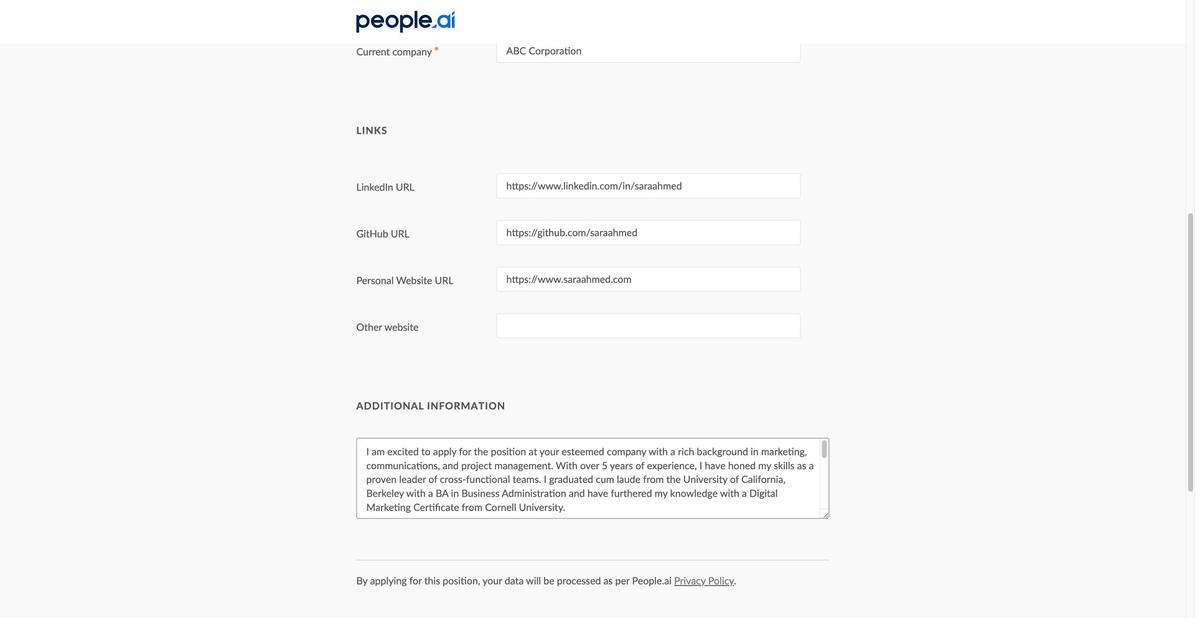 Task type: vqa. For each thing, say whether or not it's contained in the screenshot.
"Add a cover letter or anything else you want to share." text box
yes



Task type: locate. For each thing, give the bounding box(es) containing it.
None text field
[[496, 0, 801, 20], [496, 173, 801, 198], [496, 267, 801, 292], [496, 0, 801, 20], [496, 173, 801, 198], [496, 267, 801, 292]]

None text field
[[496, 38, 801, 63], [496, 220, 801, 245], [496, 313, 801, 338], [496, 38, 801, 63], [496, 220, 801, 245], [496, 313, 801, 338]]



Task type: describe. For each thing, give the bounding box(es) containing it.
people.ai logo image
[[356, 11, 455, 33]]

Add a cover letter or anything else you want to share. text field
[[356, 438, 829, 519]]



